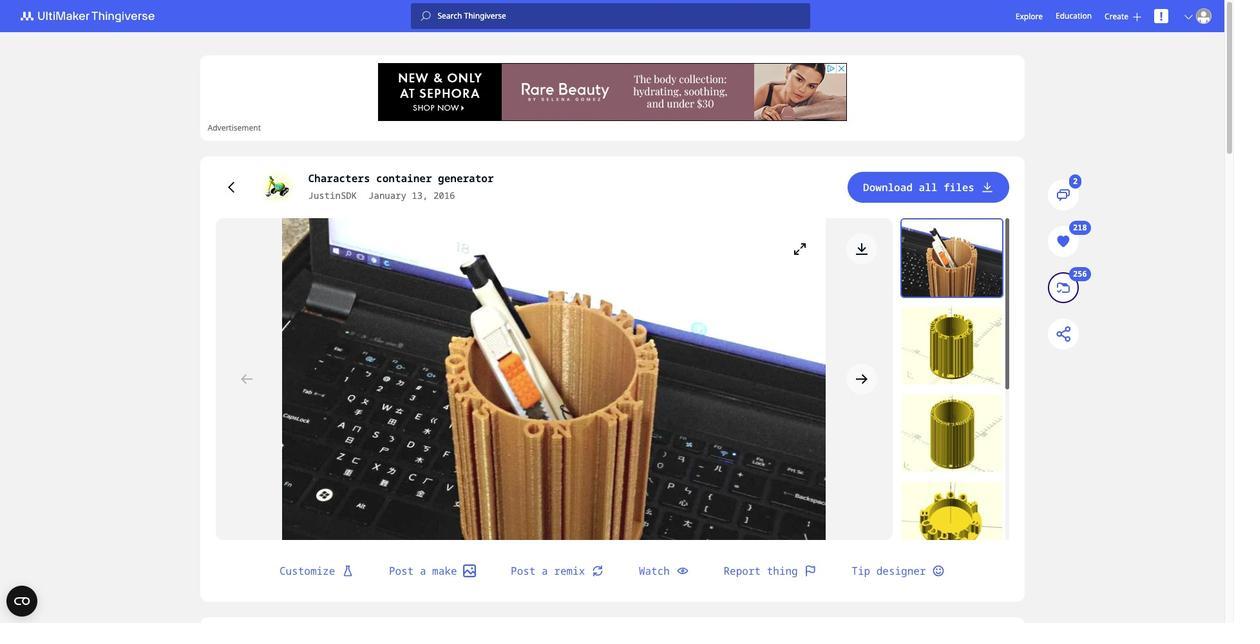 Task type: describe. For each thing, give the bounding box(es) containing it.
search control image
[[421, 11, 431, 21]]

4 thumbnail representing an image or video in the carousel image from the top
[[901, 482, 1002, 560]]

designer
[[876, 564, 926, 578]]

! link
[[1154, 8, 1168, 24]]

all
[[919, 180, 937, 195]]

post a remix link
[[495, 556, 620, 587]]

explore
[[1016, 11, 1043, 22]]

0 vertical spatial avatar image
[[1196, 8, 1211, 24]]

1 vertical spatial avatar image
[[262, 172, 293, 203]]

remix
[[554, 564, 585, 578]]

post for post a remix
[[511, 564, 536, 578]]

makerbot logo image
[[13, 8, 170, 24]]

container
[[376, 171, 432, 185]]

2
[[1073, 176, 1078, 187]]

2016
[[433, 189, 455, 202]]

download all files
[[863, 180, 974, 195]]

watch button
[[623, 556, 704, 587]]

download all files button
[[848, 172, 1009, 203]]

tip designer
[[852, 564, 926, 578]]

report thing link
[[708, 556, 832, 587]]

make
[[432, 564, 457, 578]]

customize
[[279, 564, 335, 578]]

january
[[368, 189, 406, 202]]

customize link
[[264, 556, 370, 587]]



Task type: vqa. For each thing, say whether or not it's contained in the screenshot.
I
no



Task type: locate. For each thing, give the bounding box(es) containing it.
218
[[1073, 222, 1087, 233]]

plusicon image
[[1133, 13, 1141, 21]]

files
[[943, 180, 974, 195]]

carousel image representing the 3d design. either an user-provided picture or a 3d render. image
[[215, 218, 892, 540]]

download
[[863, 180, 913, 195]]

watch
[[639, 564, 670, 578]]

post
[[389, 564, 414, 578], [511, 564, 536, 578]]

a inside "link"
[[542, 564, 548, 578]]

a left make
[[420, 564, 426, 578]]

1 horizontal spatial avatar image
[[1196, 8, 1211, 24]]

avatar image left justinsdk
[[262, 172, 293, 203]]

1 horizontal spatial a
[[542, 564, 548, 578]]

justinsdk link
[[308, 189, 357, 203]]

Search Thingiverse text field
[[431, 11, 810, 21]]

post a make link
[[373, 556, 491, 587]]

0 horizontal spatial a
[[420, 564, 426, 578]]

create button
[[1105, 11, 1141, 22]]

256
[[1073, 269, 1087, 280]]

generator
[[438, 171, 494, 185]]

post for post a make
[[389, 564, 414, 578]]

!
[[1160, 8, 1163, 24]]

characters container generator
[[308, 171, 494, 185]]

avatar image right ! link
[[1196, 8, 1211, 24]]

a for make
[[420, 564, 426, 578]]

0 horizontal spatial post
[[389, 564, 414, 578]]

post a remix
[[511, 564, 585, 578]]

1 thumbnail representing an image or video in the carousel image from the top
[[901, 220, 1002, 297]]

3 thumbnail representing an image or video in the carousel image from the top
[[901, 395, 1002, 472]]

a for remix
[[542, 564, 548, 578]]

advertisement
[[208, 122, 261, 133]]

13,
[[412, 189, 428, 202]]

create
[[1105, 11, 1128, 22]]

post left remix
[[511, 564, 536, 578]]

2 thumbnail representing an image or video in the carousel image from the top
[[901, 307, 1002, 384]]

report thing
[[724, 564, 798, 578]]

education link
[[1056, 9, 1092, 23]]

january 13, 2016
[[368, 189, 455, 202]]

1 post from the left
[[389, 564, 414, 578]]

0 horizontal spatial avatar image
[[262, 172, 293, 203]]

justinsdk
[[308, 189, 357, 202]]

tip designer button
[[836, 556, 960, 587]]

tip
[[852, 564, 870, 578]]

1 horizontal spatial post
[[511, 564, 536, 578]]

advertisement element
[[378, 63, 847, 121]]

report
[[724, 564, 761, 578]]

thing
[[767, 564, 798, 578]]

2 a from the left
[[542, 564, 548, 578]]

a left remix
[[542, 564, 548, 578]]

characters
[[308, 171, 370, 185]]

explore button
[[1016, 11, 1043, 22]]

thumbnail representing an image or video in the carousel image
[[901, 220, 1002, 297], [901, 307, 1002, 384], [901, 395, 1002, 472], [901, 482, 1002, 560]]

post left make
[[389, 564, 414, 578]]

1 a from the left
[[420, 564, 426, 578]]

a
[[420, 564, 426, 578], [542, 564, 548, 578]]

open widget image
[[6, 586, 37, 617]]

2 post from the left
[[511, 564, 536, 578]]

post inside "link"
[[511, 564, 536, 578]]

avatar image
[[1196, 8, 1211, 24], [262, 172, 293, 203]]

post a make
[[389, 564, 457, 578]]

education
[[1056, 10, 1092, 21]]



